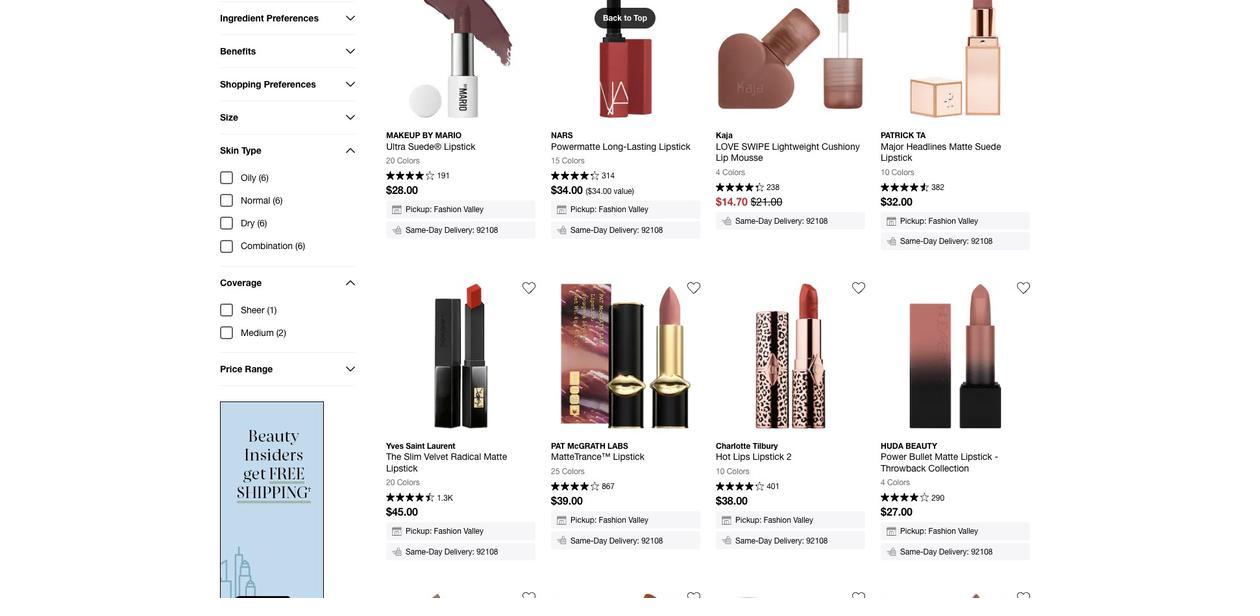 Task type: vqa. For each thing, say whether or not it's contained in the screenshot.
SEARCH FIELD
no



Task type: locate. For each thing, give the bounding box(es) containing it.
4 stars element
[[386, 172, 434, 182], [551, 482, 599, 493], [881, 494, 929, 504]]

(6) right oily
[[259, 173, 269, 183]]

charlotte tilbury hot lips lipstick 2 10 colors
[[716, 442, 792, 477]]

delivery: for $28.00
[[445, 226, 475, 235]]

velvet
[[424, 452, 449, 463]]

2 horizontal spatial 4 stars element
[[881, 494, 929, 504]]

4.5 stars element up $34.00
[[551, 172, 599, 182]]

same-
[[736, 217, 759, 226], [406, 226, 429, 235], [571, 226, 594, 235], [901, 237, 924, 246], [571, 537, 594, 546], [736, 537, 759, 546], [406, 548, 429, 557], [901, 548, 924, 557]]

4 down lip
[[716, 168, 721, 177]]

valley for $32.00
[[959, 217, 979, 226]]

matte for major
[[950, 141, 973, 152]]

same-day delivery: 92108 down 382
[[901, 237, 993, 246]]

0 vertical spatial 4
[[716, 168, 721, 177]]

1 horizontal spatial 4
[[881, 479, 886, 488]]

ilia - multi-stick cream blush + highlighter + lip tint image
[[716, 593, 866, 599]]

colors down lips
[[727, 468, 750, 477]]

lipstick left -
[[961, 452, 993, 463]]

pickup: fashion valley down 867
[[571, 516, 649, 525]]

matte left suede
[[950, 141, 973, 152]]

saint
[[406, 442, 425, 451]]

(6) right dry at the left of page
[[257, 218, 267, 229]]

day down 401
[[759, 537, 773, 546]]

pickup: for $32.00
[[901, 217, 927, 226]]

hot
[[716, 452, 731, 463]]

day up gxve by gwen stefani - original me clean high-performance matte lipstick image
[[429, 548, 443, 557]]

day down the 867 reviews element
[[594, 537, 608, 546]]

same- for $27.00
[[901, 548, 924, 557]]

$28.00
[[386, 184, 418, 196]]

delivery: for $39.00
[[610, 537, 640, 546]]

0 horizontal spatial 4
[[716, 168, 721, 177]]

pickup: fashion valley down ($34.00
[[571, 205, 649, 215]]

day for $39.00
[[594, 537, 608, 546]]

0 horizontal spatial 10
[[716, 468, 725, 477]]

cushiony
[[822, 141, 860, 152]]

same-day delivery: 92108 up givenchy - le rouge sheer velvet matte lipstick image
[[901, 548, 993, 557]]

day
[[759, 217, 773, 226], [429, 226, 443, 235], [594, 226, 608, 235], [924, 237, 938, 246], [594, 537, 608, 546], [759, 537, 773, 546], [429, 548, 443, 557], [924, 548, 938, 557]]

valley for $39.00
[[629, 516, 649, 525]]

pickup: fashion valley down 191 reviews element
[[406, 205, 484, 215]]

valley for $28.00
[[464, 205, 484, 215]]

sign in to love huda beauty - power bullet matte lipstick - throwback collection image
[[1018, 282, 1031, 295]]

lipstick right lasting
[[659, 141, 691, 152]]

191 reviews element
[[437, 172, 450, 181]]

4.5 stars element up $45.00
[[386, 494, 434, 504]]

slim
[[404, 452, 422, 463]]

preferences for shopping preferences
[[264, 79, 316, 90]]

labs
[[608, 442, 629, 451]]

same- for $45.00
[[406, 548, 429, 557]]

sign in to love gxve by gwen stefani - original me clean high-performance matte lipstick image
[[523, 593, 536, 599]]

4 stars element up $27.00
[[881, 494, 929, 504]]

1 vertical spatial 10
[[716, 468, 725, 477]]

pickup: fashion valley down 382
[[901, 217, 979, 226]]

4 stars element up $28.00
[[386, 172, 434, 182]]

day down 382 reviews element
[[924, 237, 938, 246]]

0 vertical spatial 20
[[386, 157, 395, 166]]

matte for power
[[935, 452, 959, 463]]

mousse
[[731, 153, 764, 163]]

4 stars element for $39.00
[[551, 482, 599, 493]]

colors down the ultra
[[397, 157, 420, 166]]

the
[[386, 452, 402, 463]]

mcgrath
[[568, 442, 606, 451]]

pickup: for $39.00
[[571, 516, 597, 525]]

pickup: down $38.00
[[736, 516, 762, 525]]

1 horizontal spatial 4 stars element
[[551, 482, 599, 493]]

fashion for $27.00
[[929, 528, 957, 537]]

20 down the
[[386, 479, 395, 488]]

delivery: down $21.00
[[775, 217, 805, 226]]

1 vertical spatial 4
[[881, 479, 886, 488]]

matte inside patrick ta major headlines matte suede lipstick 10 colors
[[950, 141, 973, 152]]

preferences up benefits button
[[267, 13, 319, 24]]

delivery: for $27.00
[[940, 548, 970, 557]]

lasting
[[627, 141, 657, 152]]

same- down $45.00
[[406, 548, 429, 557]]

suede®
[[408, 141, 442, 152]]

92108 for $27.00
[[972, 548, 993, 557]]

2 20 from the top
[[386, 479, 395, 488]]

2 vertical spatial 4 stars element
[[881, 494, 929, 504]]

pickup: fashion valley down the 1.3k reviews element
[[406, 528, 484, 537]]

radical
[[451, 452, 481, 463]]

patrick
[[881, 131, 915, 140]]

1 vertical spatial preferences
[[264, 79, 316, 90]]

4.5 stars element
[[551, 172, 599, 182], [716, 183, 764, 193], [881, 183, 929, 193], [716, 482, 764, 493], [386, 494, 434, 504]]

size button
[[220, 101, 355, 134]]

same- down $27.00
[[901, 548, 924, 557]]

colors down lip
[[723, 168, 746, 177]]

pickup: fashion valley for $28.00
[[406, 205, 484, 215]]

same-day delivery: 92108 down 401
[[736, 537, 828, 546]]

lip
[[716, 153, 729, 163]]

delivery: up gxve by gwen stefani - original me clean high-performance matte lipstick image
[[445, 548, 475, 557]]

colors down the major
[[892, 168, 915, 177]]

pat
[[551, 442, 565, 451]]

delivery: up givenchy - le rouge sheer velvet matte lipstick image
[[940, 548, 970, 557]]

fashion down value) on the top
[[599, 205, 627, 215]]

colors inside yves saint laurent the slim velvet radical matte lipstick 20 colors
[[397, 479, 420, 488]]

major
[[881, 141, 904, 152]]

ingredient preferences
[[220, 13, 319, 24]]

matte
[[950, 141, 973, 152], [484, 452, 507, 463], [935, 452, 959, 463]]

0 vertical spatial 4 stars element
[[386, 172, 434, 182]]

size
[[220, 112, 238, 123]]

huda beauty - power bullet matte lipstick - throwback collection image
[[881, 282, 1031, 431]]

pickup: down $28.00
[[406, 205, 432, 215]]

fashion down 290
[[929, 528, 957, 537]]

(6) for normal (6)
[[273, 195, 283, 206]]

same-day delivery: 92108 down 867
[[571, 537, 663, 546]]

pickup: fashion valley for $45.00
[[406, 528, 484, 537]]

matte inside huda beauty power bullet matte lipstick - throwback collection 4 colors
[[935, 452, 959, 463]]

delivery: down 191 reviews element
[[445, 226, 475, 235]]

pickup: down $27.00
[[901, 528, 927, 537]]

pickup: fashion valley down 290 reviews element
[[901, 528, 979, 537]]

sheer
[[241, 305, 265, 316]]

fashion for $38.00
[[764, 516, 792, 525]]

lipstick down 'tilbury'
[[753, 452, 785, 463]]

314
[[602, 172, 615, 181]]

$38.00
[[716, 495, 748, 507]]

pickup: down $45.00
[[406, 528, 432, 537]]

($34.00
[[586, 187, 612, 196]]

pickup: down $32.00
[[901, 217, 927, 226]]

20 down the ultra
[[386, 157, 395, 166]]

lipstick down the
[[386, 464, 418, 474]]

4 stars element for $28.00
[[386, 172, 434, 182]]

back to top
[[603, 13, 648, 23]]

day for $27.00
[[924, 548, 938, 557]]

92108 for $45.00
[[477, 548, 499, 557]]

ingredient preferences button
[[220, 2, 355, 34]]

dry
[[241, 218, 255, 229]]

coverage
[[220, 278, 262, 289]]

tom ford - lip color matte lipstick image
[[551, 593, 701, 599]]

fashion for $39.00
[[599, 516, 627, 525]]

10 down hot
[[716, 468, 725, 477]]

delivery:
[[775, 217, 805, 226], [445, 226, 475, 235], [610, 226, 640, 235], [940, 237, 970, 246], [610, 537, 640, 546], [775, 537, 805, 546], [445, 548, 475, 557], [940, 548, 970, 557]]

0 vertical spatial 10
[[881, 168, 890, 177]]

matte up the 'collection'
[[935, 452, 959, 463]]

colors inside nars powermatte long-lasting lipstick 15 colors
[[562, 157, 585, 166]]

pickup: for $27.00
[[901, 528, 927, 537]]

coverage button
[[220, 267, 355, 299]]

1 horizontal spatial 10
[[881, 168, 890, 177]]

(6) right normal
[[273, 195, 283, 206]]

pickup: for $38.00
[[736, 516, 762, 525]]

0 horizontal spatial 4 stars element
[[386, 172, 434, 182]]

patrick ta major headlines matte suede lipstick 10 colors
[[881, 131, 1004, 177]]

skin type button
[[220, 134, 355, 167]]

yves saint laurent the slim velvet radical matte lipstick 20 colors
[[386, 442, 510, 488]]

delivery: up ilia - multi-stick cream blush + highlighter + lip tint image at the right
[[775, 537, 805, 546]]

same-day delivery: 92108 for $28.00
[[406, 226, 499, 235]]

pickup: fashion valley for $38.00
[[736, 516, 814, 525]]

pickup:
[[406, 205, 432, 215], [571, 205, 597, 215], [901, 217, 927, 226], [571, 516, 597, 525], [736, 516, 762, 525], [406, 528, 432, 537], [901, 528, 927, 537]]

same- down $28.00
[[406, 226, 429, 235]]

same- down $32.00
[[901, 237, 924, 246]]

day for $38.00
[[759, 537, 773, 546]]

867
[[602, 483, 615, 492]]

day for $32.00
[[924, 237, 938, 246]]

colors down mattetrance™
[[562, 468, 585, 477]]

4.5 stars element for $38.00
[[716, 482, 764, 493]]

by
[[423, 131, 433, 140]]

preferences down benefits button
[[264, 79, 316, 90]]

92108
[[807, 217, 828, 226], [477, 226, 499, 235], [642, 226, 663, 235], [972, 237, 993, 246], [642, 537, 663, 546], [807, 537, 828, 546], [477, 548, 499, 557], [972, 548, 993, 557]]

skin type
[[220, 145, 262, 156]]

valley
[[464, 205, 484, 215], [629, 205, 649, 215], [959, 217, 979, 226], [629, 516, 649, 525], [794, 516, 814, 525], [464, 528, 484, 537], [959, 528, 979, 537]]

same-day delivery: 92108 down 191 reviews element
[[406, 226, 499, 235]]

throwback
[[881, 464, 927, 474]]

colors down throwback
[[888, 479, 911, 488]]

love
[[716, 141, 740, 152]]

same-day delivery: 92108 down $21.00
[[736, 217, 828, 226]]

valley for $27.00
[[959, 528, 979, 537]]

day down 191 reviews element
[[429, 226, 443, 235]]

pickup: fashion valley for $32.00
[[901, 217, 979, 226]]

same-day delivery: 92108 up gxve by gwen stefani - original me clean high-performance matte lipstick image
[[406, 548, 499, 557]]

charlotte tilbury - hot lips lipstick 2 image
[[716, 282, 866, 431]]

20
[[386, 157, 395, 166], [386, 479, 395, 488]]

lipstick down the major
[[881, 153, 913, 163]]

mario
[[436, 131, 462, 140]]

4 down throwback
[[881, 479, 886, 488]]

lightweight
[[773, 141, 820, 152]]

bullet
[[910, 452, 933, 463]]

pat mcgrath labs mattetrance™ lipstick 25 colors
[[551, 442, 645, 477]]

pickup: fashion valley down 401
[[736, 516, 814, 525]]

colors down the slim
[[397, 479, 420, 488]]

92108 for $32.00
[[972, 237, 993, 246]]

colors down powermatte
[[562, 157, 585, 166]]

day for $28.00
[[429, 226, 443, 235]]

lipstick inside charlotte tilbury hot lips lipstick 2 10 colors
[[753, 452, 785, 463]]

patrick ta - major headlines matte suede lipstick image
[[881, 0, 1031, 120]]

pickup: fashion valley
[[406, 205, 484, 215], [571, 205, 649, 215], [901, 217, 979, 226], [571, 516, 649, 525], [736, 516, 814, 525], [406, 528, 484, 537], [901, 528, 979, 537]]

back
[[603, 13, 622, 23]]

4 inside huda beauty power bullet matte lipstick - throwback collection 4 colors
[[881, 479, 886, 488]]

delivery: up tom ford - lip color matte lipstick image
[[610, 537, 640, 546]]

$34.00
[[551, 184, 583, 196]]

(1)
[[267, 305, 277, 316]]

fashion down 1.3k
[[434, 528, 462, 537]]

price
[[220, 364, 243, 375]]

same- down $38.00
[[736, 537, 759, 546]]

4.5 stars element up $38.00
[[716, 482, 764, 493]]

1 20 from the top
[[386, 157, 395, 166]]

1 vertical spatial 20
[[386, 479, 395, 488]]

(6)
[[259, 173, 269, 183], [273, 195, 283, 206], [257, 218, 267, 229], [296, 241, 305, 251]]

swipe
[[742, 141, 770, 152]]

same-day delivery: 92108 down value) on the top
[[571, 226, 663, 235]]

4 stars element up '$39.00'
[[551, 482, 599, 493]]

fashion down 401
[[764, 516, 792, 525]]

lipstick down the labs
[[614, 452, 645, 463]]

skin
[[220, 145, 239, 156]]

pickup: down '$39.00'
[[571, 516, 597, 525]]

fashion down 382
[[929, 217, 957, 226]]

delivery: down 382 reviews element
[[940, 237, 970, 246]]

1 vertical spatial 4 stars element
[[551, 482, 599, 493]]

$27.00
[[881, 506, 913, 518]]

same-day delivery: 92108 for $39.00
[[571, 537, 663, 546]]

ingredient
[[220, 13, 264, 24]]

same- down '$39.00'
[[571, 537, 594, 546]]

top
[[634, 13, 648, 23]]

sign in to love givenchy - le rouge sheer velvet matte lipstick image
[[1018, 593, 1031, 599]]

matte right radical
[[484, 452, 507, 463]]

same-day delivery: 92108 for $38.00
[[736, 537, 828, 546]]

867 reviews element
[[602, 483, 615, 492]]

day up givenchy - le rouge sheer velvet matte lipstick image
[[924, 548, 938, 557]]

$45.00
[[386, 506, 418, 518]]

10 down the major
[[881, 168, 890, 177]]

4.5 stars element up $32.00
[[881, 183, 929, 193]]

ultra
[[386, 141, 406, 152]]

lips
[[734, 452, 751, 463]]

(6) right combination
[[296, 241, 305, 251]]

fashion down 867
[[599, 516, 627, 525]]

fashion down 191 reviews element
[[434, 205, 462, 215]]

lipstick down "mario"
[[444, 141, 476, 152]]

191
[[437, 172, 450, 181]]

charlotte
[[716, 442, 751, 451]]

colors
[[397, 157, 420, 166], [562, 157, 585, 166], [723, 168, 746, 177], [892, 168, 915, 177], [562, 468, 585, 477], [727, 468, 750, 477], [397, 479, 420, 488], [888, 479, 911, 488]]

colors inside charlotte tilbury hot lips lipstick 2 10 colors
[[727, 468, 750, 477]]

0 vertical spatial preferences
[[267, 13, 319, 24]]



Task type: describe. For each thing, give the bounding box(es) containing it.
same- down $34.00 ($34.00 value)
[[571, 226, 594, 235]]

fashion for $32.00
[[929, 217, 957, 226]]

4 stars element for $27.00
[[881, 494, 929, 504]]

sign in to love tom ford - lip color matte lipstick image
[[688, 593, 701, 599]]

price range button
[[220, 353, 355, 386]]

lipstick inside huda beauty power bullet matte lipstick - throwback collection 4 colors
[[961, 452, 993, 463]]

20 inside yves saint laurent the slim velvet radical matte lipstick 20 colors
[[386, 479, 395, 488]]

lipstick inside patrick ta major headlines matte suede lipstick 10 colors
[[881, 153, 913, 163]]

benefits
[[220, 46, 256, 57]]

4.5 stars element for $45.00
[[386, 494, 434, 504]]

$21.00
[[751, 196, 783, 208]]

290
[[932, 494, 945, 503]]

same-day delivery: 92108 for $32.00
[[901, 237, 993, 246]]

delivery: for $32.00
[[940, 237, 970, 246]]

15
[[551, 157, 560, 166]]

sheer (1)
[[241, 305, 277, 316]]

ta
[[917, 131, 926, 140]]

oily (6)
[[241, 173, 269, 183]]

lipstick inside nars powermatte long-lasting lipstick 15 colors
[[659, 141, 691, 152]]

401 reviews element
[[767, 483, 780, 492]]

shopping
[[220, 79, 261, 90]]

yves saint laurent - the slim velvet radical matte lipstick image
[[386, 282, 536, 431]]

makeup by mario ultra suede® lipstick 20 colors
[[386, 131, 476, 166]]

lipstick inside yves saint laurent the slim velvet radical matte lipstick 20 colors
[[386, 464, 418, 474]]

(6) for oily (6)
[[259, 173, 269, 183]]

colors inside kaja love swipe lightweight cushiony lip mousse 4 colors
[[723, 168, 746, 177]]

valley for $45.00
[[464, 528, 484, 537]]

sign in to love ilia - multi-stick cream blush + highlighter + lip tint image
[[853, 593, 866, 599]]

-
[[995, 452, 999, 463]]

$14.70
[[716, 195, 748, 208]]

same- for $32.00
[[901, 237, 924, 246]]

preferences for ingredient preferences
[[267, 13, 319, 24]]

collection
[[929, 464, 970, 474]]

tilbury
[[753, 442, 778, 451]]

delivery: down value) on the top
[[610, 226, 640, 235]]

price range
[[220, 364, 273, 375]]

pickup: fashion valley for $27.00
[[901, 528, 979, 537]]

normal (6)
[[241, 195, 283, 206]]

same-day delivery: 92108 for $27.00
[[901, 548, 993, 557]]

back to top button
[[595, 8, 656, 29]]

2
[[787, 452, 792, 463]]

fashion for $45.00
[[434, 528, 462, 537]]

day down $21.00
[[759, 217, 773, 226]]

20 inside makeup by mario ultra suede® lipstick 20 colors
[[386, 157, 395, 166]]

92108 for $38.00
[[807, 537, 828, 546]]

day down ($34.00
[[594, 226, 608, 235]]

nars - powermatte long-lasting lipstick image
[[551, 0, 701, 120]]

range
[[245, 364, 273, 375]]

same- for $38.00
[[736, 537, 759, 546]]

normal
[[241, 195, 270, 206]]

combination (6)
[[241, 241, 305, 251]]

314 reviews element
[[602, 172, 615, 181]]

long-
[[603, 141, 627, 152]]

colors inside huda beauty power bullet matte lipstick - throwback collection 4 colors
[[888, 479, 911, 488]]

colors inside patrick ta major headlines matte suede lipstick 10 colors
[[892, 168, 915, 177]]

delivery: for $38.00
[[775, 537, 805, 546]]

type
[[242, 145, 262, 156]]

makeup by mario - ultra suede® lipstick image
[[386, 0, 536, 120]]

same- for $28.00
[[406, 226, 429, 235]]

medium
[[241, 328, 274, 338]]

oily
[[241, 173, 256, 183]]

same- down $14.70 $21.00
[[736, 217, 759, 226]]

kaja
[[716, 131, 733, 140]]

sign in to love charlotte tilbury - hot lips lipstick 2 image
[[853, 282, 866, 295]]

gxve by gwen stefani - original me clean high-performance matte lipstick image
[[386, 593, 536, 599]]

1.3k reviews element
[[437, 494, 453, 503]]

powermatte
[[551, 141, 601, 152]]

$39.00
[[551, 495, 583, 507]]

image de bannière avec contenu sponsorisé image
[[220, 402, 324, 599]]

givenchy - le rouge sheer velvet matte lipstick image
[[881, 593, 1031, 599]]

combination
[[241, 241, 293, 251]]

401
[[767, 483, 780, 492]]

1.3k
[[437, 494, 453, 503]]

pickup: down $34.00 ($34.00 value)
[[571, 205, 597, 215]]

$32.00
[[881, 195, 913, 208]]

238
[[767, 183, 780, 192]]

to
[[624, 13, 632, 23]]

25
[[551, 468, 560, 477]]

kaja - love swipe lightweight cushiony lip mousse image
[[716, 0, 866, 120]]

laurent
[[427, 442, 456, 451]]

sign in to love yves saint laurent - the slim velvet radical matte lipstick image
[[523, 282, 536, 295]]

delivery: for $45.00
[[445, 548, 475, 557]]

lipstick inside pat mcgrath labs mattetrance™ lipstick 25 colors
[[614, 452, 645, 463]]

10 inside patrick ta major headlines matte suede lipstick 10 colors
[[881, 168, 890, 177]]

92108 for $39.00
[[642, 537, 663, 546]]

shopping preferences
[[220, 79, 316, 90]]

sign in to love pat mcgrath labs - mattetrance&trade; lipstick image
[[688, 282, 701, 295]]

headlines
[[907, 141, 947, 152]]

382 reviews element
[[932, 183, 945, 192]]

$34.00 ($34.00 value)
[[551, 184, 635, 196]]

(6) for combination (6)
[[296, 241, 305, 251]]

same-day delivery: 92108 for $45.00
[[406, 548, 499, 557]]

medium (2)
[[241, 328, 286, 338]]

pickup: fashion valley for $39.00
[[571, 516, 649, 525]]

suede
[[976, 141, 1002, 152]]

shopping preferences button
[[220, 68, 355, 101]]

pat mcgrath labs - mattetrance&trade; lipstick image
[[551, 282, 701, 431]]

same- for $39.00
[[571, 537, 594, 546]]

(6) for dry (6)
[[257, 218, 267, 229]]

4.5 stars element for $32.00
[[881, 183, 929, 193]]

92108 for $28.00
[[477, 226, 499, 235]]

valley for $38.00
[[794, 516, 814, 525]]

4.5 stars element up $14.70
[[716, 183, 764, 193]]

238 reviews element
[[767, 183, 780, 192]]

value)
[[614, 187, 635, 196]]

colors inside makeup by mario ultra suede® lipstick 20 colors
[[397, 157, 420, 166]]

kaja love swipe lightweight cushiony lip mousse 4 colors
[[716, 131, 863, 177]]

290 reviews element
[[932, 494, 945, 503]]

matte inside yves saint laurent the slim velvet radical matte lipstick 20 colors
[[484, 452, 507, 463]]

lipstick inside makeup by mario ultra suede® lipstick 20 colors
[[444, 141, 476, 152]]

nars
[[551, 131, 573, 140]]

huda
[[881, 442, 904, 451]]

$14.70 $21.00
[[716, 195, 783, 208]]

10 inside charlotte tilbury hot lips lipstick 2 10 colors
[[716, 468, 725, 477]]

pickup: for $28.00
[[406, 205, 432, 215]]

mattetrance™
[[551, 452, 611, 463]]

(2)
[[277, 328, 286, 338]]

fashion for $28.00
[[434, 205, 462, 215]]

nars powermatte long-lasting lipstick 15 colors
[[551, 131, 691, 166]]

dry (6)
[[241, 218, 267, 229]]

power
[[881, 452, 907, 463]]

makeup
[[386, 131, 421, 140]]

382
[[932, 183, 945, 192]]

pickup: for $45.00
[[406, 528, 432, 537]]

day for $45.00
[[429, 548, 443, 557]]

colors inside pat mcgrath labs mattetrance™ lipstick 25 colors
[[562, 468, 585, 477]]

4 inside kaja love swipe lightweight cushiony lip mousse 4 colors
[[716, 168, 721, 177]]

huda beauty power bullet matte lipstick - throwback collection 4 colors
[[881, 442, 1001, 488]]



